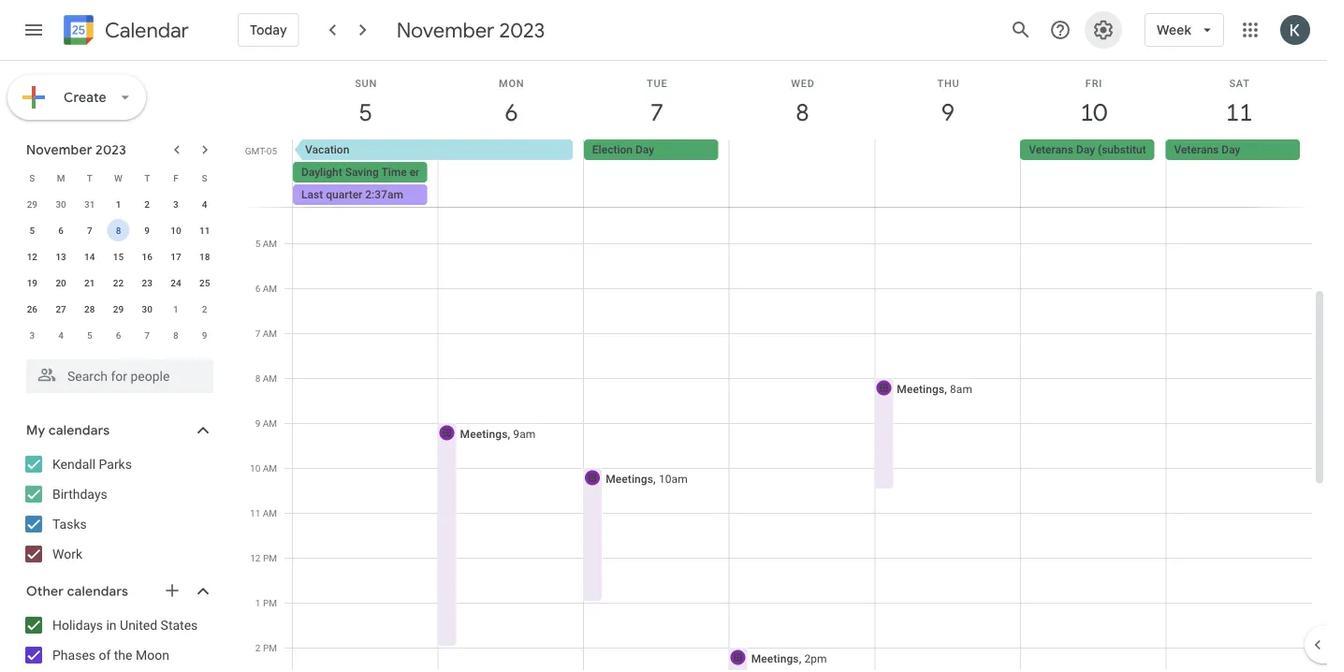Task type: locate. For each thing, give the bounding box(es) containing it.
9
[[941, 97, 954, 128], [145, 225, 150, 236], [202, 330, 207, 341], [255, 418, 261, 429]]

december 5 element
[[78, 324, 101, 346]]

moon
[[136, 648, 169, 663]]

11 link
[[1218, 91, 1262, 134]]

1 horizontal spatial 1
[[173, 303, 179, 315]]

1 vertical spatial 2
[[202, 303, 207, 315]]

6 am
[[255, 283, 277, 294]]

2 horizontal spatial 10
[[1080, 97, 1107, 128]]

daylight saving time ends button
[[293, 162, 434, 183]]

december 2 element
[[193, 298, 216, 320]]

1 horizontal spatial veterans
[[1175, 143, 1220, 156]]

7 down 30 'element' in the top of the page
[[145, 330, 150, 341]]

october 30 element
[[50, 193, 72, 215]]

november 2023 up mon
[[397, 17, 545, 43]]

21
[[84, 277, 95, 288]]

29 down 22
[[113, 303, 124, 315]]

veterans for veterans day
[[1175, 143, 1220, 156]]

0 vertical spatial calendars
[[49, 422, 110, 439]]

21 element
[[78, 272, 101, 294]]

t
[[87, 172, 93, 184], [144, 172, 150, 184]]

december 8 element
[[165, 324, 187, 346]]

december 3 element
[[21, 324, 43, 346]]

6
[[504, 97, 517, 128], [58, 225, 64, 236], [255, 283, 261, 294], [116, 330, 121, 341]]

phases
[[52, 648, 96, 663]]

1 vertical spatial pm
[[263, 597, 277, 609]]

None search field
[[0, 352, 232, 393]]

1 horizontal spatial t
[[144, 172, 150, 184]]

11 element
[[193, 219, 216, 242]]

calendars for my calendars
[[49, 422, 110, 439]]

2 up 16 element
[[145, 199, 150, 210]]

election day button
[[584, 140, 719, 160]]

row containing 5
[[18, 217, 219, 243]]

0 horizontal spatial 2
[[145, 199, 150, 210]]

1 t from the left
[[87, 172, 93, 184]]

4
[[202, 199, 207, 210], [58, 330, 64, 341]]

0 vertical spatial 29
[[27, 199, 37, 210]]

2 veterans from the left
[[1175, 143, 1220, 156]]

, left 8am
[[945, 383, 948, 396]]

3
[[173, 199, 179, 210], [30, 330, 35, 341]]

9 am
[[255, 418, 277, 429]]

in
[[106, 618, 117, 633]]

row
[[285, 19, 1313, 671], [285, 140, 1328, 207], [18, 165, 219, 191], [18, 191, 219, 217], [18, 217, 219, 243], [18, 243, 219, 270], [18, 270, 219, 296], [18, 296, 219, 322], [18, 322, 219, 348]]

november 2023 up m
[[26, 141, 126, 158]]

10
[[1080, 97, 1107, 128], [171, 225, 181, 236], [250, 463, 261, 474]]

2 horizontal spatial day
[[1222, 143, 1241, 156]]

last quarter 2:37am button
[[293, 184, 427, 205]]

meetings left 9am
[[460, 427, 508, 441]]

cell
[[293, 19, 439, 671], [437, 19, 584, 671], [583, 19, 730, 671], [728, 19, 876, 671], [874, 19, 1022, 671], [1022, 19, 1167, 671], [1167, 19, 1313, 671], [292, 140, 584, 207], [439, 140, 584, 207], [730, 140, 875, 207], [875, 140, 1021, 207]]

october 29 element
[[21, 193, 43, 215]]

1 horizontal spatial 29
[[113, 303, 124, 315]]

veterans down the 11 link
[[1175, 143, 1220, 156]]

3 day from the left
[[1222, 143, 1241, 156]]

10 inside row
[[171, 225, 181, 236]]

7 down october 31 element
[[87, 225, 92, 236]]

calendars for other calendars
[[67, 583, 128, 600]]

am up 6 am
[[263, 238, 277, 249]]

2 up the december 9 element
[[202, 303, 207, 315]]

fri
[[1086, 77, 1103, 89]]

1 horizontal spatial 11
[[250, 508, 261, 519]]

day inside "button"
[[1222, 143, 1241, 156]]

1 horizontal spatial 10
[[250, 463, 261, 474]]

, left the 10am
[[654, 472, 656, 486]]

1 horizontal spatial november
[[397, 17, 495, 43]]

0 vertical spatial 2
[[145, 199, 150, 210]]

day
[[636, 143, 655, 156], [1077, 143, 1096, 156], [1222, 143, 1241, 156]]

calendar heading
[[101, 17, 189, 44]]

0 horizontal spatial 11
[[199, 225, 210, 236]]

0 horizontal spatial 12
[[27, 251, 37, 262]]

6 down 5 am at the left top of page
[[255, 283, 261, 294]]

am for 11 am
[[263, 508, 277, 519]]

row group
[[18, 191, 219, 348]]

0 horizontal spatial s
[[29, 172, 35, 184]]

30 down m
[[56, 199, 66, 210]]

11 for 11 am
[[250, 508, 261, 519]]

17 element
[[165, 245, 187, 268]]

phases of the moon
[[52, 648, 169, 663]]

day for election day
[[636, 143, 655, 156]]

t left f
[[144, 172, 150, 184]]

30 inside october 30 element
[[56, 199, 66, 210]]

9 down december 2 element
[[202, 330, 207, 341]]

wed 8
[[791, 77, 815, 128]]

7
[[649, 97, 663, 128], [87, 225, 92, 236], [255, 328, 261, 339], [145, 330, 150, 341]]

0 vertical spatial 12
[[27, 251, 37, 262]]

row containing 12
[[18, 243, 219, 270]]

1 am from the top
[[263, 238, 277, 249]]

8am
[[950, 383, 973, 396]]

1 horizontal spatial 2023
[[500, 17, 545, 43]]

0 vertical spatial 2023
[[500, 17, 545, 43]]

4 am from the top
[[263, 373, 277, 384]]

1 up 8 cell
[[116, 199, 121, 210]]

my calendars list
[[4, 449, 232, 569]]

3 pm from the top
[[263, 642, 277, 654]]

, for 9am
[[508, 427, 511, 441]]

am for 10 am
[[263, 463, 277, 474]]

25
[[199, 277, 210, 288]]

s
[[29, 172, 35, 184], [202, 172, 208, 184]]

5 down sun
[[358, 97, 371, 128]]

row group containing 29
[[18, 191, 219, 348]]

0 horizontal spatial 1
[[116, 199, 121, 210]]

1 vertical spatial calendars
[[67, 583, 128, 600]]

1 vertical spatial 29
[[113, 303, 124, 315]]

5 inside december 5 element
[[87, 330, 92, 341]]

f
[[173, 172, 179, 184]]

29 left october 30 element
[[27, 199, 37, 210]]

calendars up the "in"
[[67, 583, 128, 600]]

am for 5 am
[[263, 238, 277, 249]]

0 horizontal spatial day
[[636, 143, 655, 156]]

30 down 23
[[142, 303, 153, 315]]

8 down december 1 element
[[173, 330, 179, 341]]

am down 6 am
[[263, 328, 277, 339]]

vacation button
[[292, 140, 573, 160]]

0 horizontal spatial 2023
[[96, 141, 126, 158]]

5 inside sun 5
[[358, 97, 371, 128]]

am down 9 am
[[263, 463, 277, 474]]

2
[[145, 199, 150, 210], [202, 303, 207, 315], [256, 642, 261, 654]]

10 up 17
[[171, 225, 181, 236]]

8 inside "element"
[[173, 330, 179, 341]]

1 vertical spatial november
[[26, 141, 92, 158]]

meetings left 2pm
[[752, 652, 799, 665]]

22 element
[[107, 272, 130, 294]]

16 element
[[136, 245, 158, 268]]

veterans down 10 link
[[1029, 143, 1074, 156]]

2 pm from the top
[[263, 597, 277, 609]]

december 6 element
[[107, 324, 130, 346]]

0 horizontal spatial november
[[26, 141, 92, 158]]

9 inside thu 9
[[941, 97, 954, 128]]

, for 8am
[[945, 383, 948, 396]]

2 horizontal spatial 2
[[256, 642, 261, 654]]

meetings left 8am
[[897, 383, 945, 396]]

8 up 15 element
[[116, 225, 121, 236]]

6 down mon
[[504, 97, 517, 128]]

12 inside row
[[27, 251, 37, 262]]

am for 8 am
[[263, 373, 277, 384]]

23
[[142, 277, 153, 288]]

2 down the 1 pm
[[256, 642, 261, 654]]

calendar element
[[60, 11, 189, 52]]

add other calendars image
[[163, 582, 182, 600]]

0 vertical spatial 30
[[56, 199, 66, 210]]

10 up '11 am'
[[250, 463, 261, 474]]

gmt-05
[[245, 145, 277, 156]]

1 vertical spatial 3
[[30, 330, 35, 341]]

11 down sat
[[1225, 97, 1252, 128]]

meetings , 8am
[[897, 383, 973, 396]]

2 vertical spatial 2
[[256, 642, 261, 654]]

5
[[358, 97, 371, 128], [30, 225, 35, 236], [255, 238, 261, 249], [87, 330, 92, 341]]

1 vertical spatial 30
[[142, 303, 153, 315]]

november 2023 grid
[[18, 165, 219, 348]]

19 element
[[21, 272, 43, 294]]

pm down the 1 pm
[[263, 642, 277, 654]]

, left 2pm
[[799, 652, 802, 665]]

1
[[116, 199, 121, 210], [173, 303, 179, 315], [256, 597, 261, 609]]

2023 up w
[[96, 141, 126, 158]]

am for 7 am
[[263, 328, 277, 339]]

30 inside 30 'element'
[[142, 303, 153, 315]]

1 veterans from the left
[[1029, 143, 1074, 156]]

grid containing 5
[[240, 19, 1328, 671]]

4 up 11 element
[[202, 199, 207, 210]]

pm for 1 pm
[[263, 597, 277, 609]]

12
[[27, 251, 37, 262], [250, 552, 261, 564]]

0 vertical spatial november 2023
[[397, 17, 545, 43]]

7 link
[[636, 91, 679, 134]]

am up 12 pm
[[263, 508, 277, 519]]

20 element
[[50, 272, 72, 294]]

grid
[[240, 19, 1328, 671]]

2 vertical spatial pm
[[263, 642, 277, 654]]

calendars up kendall
[[49, 422, 110, 439]]

2 vertical spatial 10
[[250, 463, 261, 474]]

2 for 2 pm
[[256, 642, 261, 654]]

5 down 28 "element"
[[87, 330, 92, 341]]

2 am from the top
[[263, 283, 277, 294]]

5 am from the top
[[263, 418, 277, 429]]

3 down f
[[173, 199, 179, 210]]

2 vertical spatial 11
[[250, 508, 261, 519]]

day down 10 link
[[1077, 143, 1096, 156]]

30 for october 30 element
[[56, 199, 66, 210]]

sun 5
[[355, 77, 378, 128]]

1 vertical spatial 11
[[199, 225, 210, 236]]

the
[[114, 648, 132, 663]]

1 horizontal spatial 3
[[173, 199, 179, 210]]

3 down 26 element
[[30, 330, 35, 341]]

7 am
[[255, 328, 277, 339]]

0 horizontal spatial 3
[[30, 330, 35, 341]]

5 link
[[344, 91, 387, 134]]

sun
[[355, 77, 378, 89]]

1 pm from the top
[[263, 552, 277, 564]]

1 down 12 pm
[[256, 597, 261, 609]]

meetings for meetings , 2pm
[[752, 652, 799, 665]]

6 inside mon 6
[[504, 97, 517, 128]]

1 vertical spatial november 2023
[[26, 141, 126, 158]]

meetings , 10am
[[606, 472, 688, 486]]

7 am from the top
[[263, 508, 277, 519]]

day right election
[[636, 143, 655, 156]]

4 down 27 element
[[58, 330, 64, 341]]

9 down thu
[[941, 97, 954, 128]]

7 down 6 am
[[255, 328, 261, 339]]

pm up 2 pm
[[263, 597, 277, 609]]

2 for december 2 element
[[202, 303, 207, 315]]

11
[[1225, 97, 1252, 128], [199, 225, 210, 236], [250, 508, 261, 519]]

election
[[593, 143, 633, 156]]

0 vertical spatial november
[[397, 17, 495, 43]]

support image
[[1050, 19, 1072, 41]]

12 up 19
[[27, 251, 37, 262]]

0 horizontal spatial t
[[87, 172, 93, 184]]

veterans inside button
[[1029, 143, 1074, 156]]

1 day from the left
[[636, 143, 655, 156]]

7 down tue
[[649, 97, 663, 128]]

11 down 10 am
[[250, 508, 261, 519]]

1 vertical spatial 12
[[250, 552, 261, 564]]

2 horizontal spatial 1
[[256, 597, 261, 609]]

s up october 29 element
[[29, 172, 35, 184]]

meetings left the 10am
[[606, 472, 654, 486]]

states
[[161, 618, 198, 633]]

30
[[56, 199, 66, 210], [142, 303, 153, 315]]

Search for people text field
[[37, 360, 202, 393]]

veterans inside "button"
[[1175, 143, 1220, 156]]

s right f
[[202, 172, 208, 184]]

2 day from the left
[[1077, 143, 1096, 156]]

pm up the 1 pm
[[263, 552, 277, 564]]

2023 up mon
[[500, 17, 545, 43]]

2 vertical spatial 1
[[256, 597, 261, 609]]

parks
[[99, 457, 132, 472]]

1 vertical spatial 4
[[58, 330, 64, 341]]

6 link
[[490, 91, 533, 134]]

am down 8 am at the bottom of page
[[263, 418, 277, 429]]

2 horizontal spatial 11
[[1225, 97, 1252, 128]]

24 element
[[165, 272, 187, 294]]

10 down fri
[[1080, 97, 1107, 128]]

pm
[[263, 552, 277, 564], [263, 597, 277, 609], [263, 642, 277, 654]]

0 horizontal spatial veterans
[[1029, 143, 1074, 156]]

meetings for meetings , 8am
[[897, 383, 945, 396]]

1 horizontal spatial 2
[[202, 303, 207, 315]]

quarter
[[326, 188, 363, 201]]

create button
[[7, 75, 146, 120]]

1 horizontal spatial 30
[[142, 303, 153, 315]]

24
[[171, 277, 181, 288]]

other calendars list
[[4, 611, 232, 671]]

6 am from the top
[[263, 463, 277, 474]]

6 down october 30 element
[[58, 225, 64, 236]]

0 vertical spatial 3
[[173, 199, 179, 210]]

3 am from the top
[[263, 328, 277, 339]]

1 down 24 element
[[173, 303, 179, 315]]

0 vertical spatial 4
[[202, 199, 207, 210]]

day down the 11 link
[[1222, 143, 1241, 156]]

30 for 30 'element' in the top of the page
[[142, 303, 153, 315]]

1 vertical spatial 1
[[173, 303, 179, 315]]

8 down wed
[[795, 97, 808, 128]]

am up 9 am
[[263, 373, 277, 384]]

0 horizontal spatial 10
[[171, 225, 181, 236]]

11 up 18
[[199, 225, 210, 236]]

calendars
[[49, 422, 110, 439], [67, 583, 128, 600]]

12 down '11 am'
[[250, 552, 261, 564]]

11 inside row
[[199, 225, 210, 236]]

10 for 10 element
[[171, 225, 181, 236]]

am down 5 am at the left top of page
[[263, 283, 277, 294]]

2:37am
[[365, 188, 403, 201]]

birthdays
[[52, 486, 107, 502]]

0 horizontal spatial 30
[[56, 199, 66, 210]]

meetings for meetings , 10am
[[606, 472, 654, 486]]

other calendars
[[26, 583, 128, 600]]

tue 7
[[647, 77, 668, 128]]

0 horizontal spatial 29
[[27, 199, 37, 210]]

1 horizontal spatial 12
[[250, 552, 261, 564]]

week button
[[1145, 7, 1225, 52]]

9 link
[[927, 91, 970, 134]]

december 9 element
[[193, 324, 216, 346]]

7 inside december 7 element
[[145, 330, 150, 341]]

november 2023
[[397, 17, 545, 43], [26, 141, 126, 158]]

8 up 9 am
[[255, 373, 261, 384]]

29 for 29 element on the top left
[[113, 303, 124, 315]]

10 element
[[165, 219, 187, 242]]

, left 9am
[[508, 427, 511, 441]]

calendar
[[105, 17, 189, 44]]

veterans day (substitute)
[[1029, 143, 1157, 156]]

row containing 29
[[18, 191, 219, 217]]

1 vertical spatial 10
[[171, 225, 181, 236]]

t up october 31 element
[[87, 172, 93, 184]]

1 horizontal spatial day
[[1077, 143, 1096, 156]]

0 vertical spatial 1
[[116, 199, 121, 210]]

8 cell
[[104, 217, 133, 243]]

1 horizontal spatial s
[[202, 172, 208, 184]]

18 element
[[193, 245, 216, 268]]

,
[[945, 383, 948, 396], [508, 427, 511, 441], [654, 472, 656, 486], [799, 652, 802, 665]]

2023
[[500, 17, 545, 43], [96, 141, 126, 158]]

0 vertical spatial pm
[[263, 552, 277, 564]]

november
[[397, 17, 495, 43], [26, 141, 92, 158]]

thu
[[938, 77, 960, 89]]

8 link
[[781, 91, 825, 134]]

day for veterans day
[[1222, 143, 1241, 156]]

1 horizontal spatial november 2023
[[397, 17, 545, 43]]



Task type: vqa. For each thing, say whether or not it's contained in the screenshot.
region
no



Task type: describe. For each thing, give the bounding box(es) containing it.
holidays
[[52, 618, 103, 633]]

sat 11
[[1225, 77, 1252, 128]]

26
[[27, 303, 37, 315]]

daylight
[[302, 166, 342, 179]]

gmt-
[[245, 145, 267, 156]]

row containing 3
[[18, 322, 219, 348]]

16
[[142, 251, 153, 262]]

other calendars button
[[4, 577, 232, 607]]

1 for 1 pm
[[256, 597, 261, 609]]

october 31 element
[[78, 193, 101, 215]]

19
[[27, 277, 37, 288]]

29 element
[[107, 298, 130, 320]]

pm for 12 pm
[[263, 552, 277, 564]]

today
[[250, 22, 287, 38]]

united
[[120, 618, 157, 633]]

meetings , 9am
[[460, 427, 536, 441]]

26 element
[[21, 298, 43, 320]]

28 element
[[78, 298, 101, 320]]

9 up 10 am
[[255, 418, 261, 429]]

, for 10am
[[654, 472, 656, 486]]

time
[[382, 166, 407, 179]]

tasks
[[52, 516, 87, 532]]

(substitute)
[[1098, 143, 1157, 156]]

row containing vacation
[[285, 140, 1328, 207]]

20
[[56, 277, 66, 288]]

12 pm
[[250, 552, 277, 564]]

1 vertical spatial 2023
[[96, 141, 126, 158]]

veterans for veterans day (substitute)
[[1029, 143, 1074, 156]]

29 for october 29 element
[[27, 199, 37, 210]]

28
[[84, 303, 95, 315]]

23 element
[[136, 272, 158, 294]]

15 element
[[107, 245, 130, 268]]

thu 9
[[938, 77, 960, 128]]

ends
[[410, 166, 434, 179]]

mon 6
[[499, 77, 525, 128]]

pm for 2 pm
[[263, 642, 277, 654]]

last
[[302, 188, 323, 201]]

december 1 element
[[165, 298, 187, 320]]

27 element
[[50, 298, 72, 320]]

am for 9 am
[[263, 418, 277, 429]]

13 element
[[50, 245, 72, 268]]

2pm
[[805, 652, 828, 665]]

0 horizontal spatial november 2023
[[26, 141, 126, 158]]

row containing meetings
[[285, 19, 1313, 671]]

17
[[171, 251, 181, 262]]

1 pm
[[256, 597, 277, 609]]

6 down 29 element on the top left
[[116, 330, 121, 341]]

11 am
[[250, 508, 277, 519]]

of
[[99, 648, 111, 663]]

week
[[1158, 22, 1192, 38]]

13
[[56, 251, 66, 262]]

18
[[199, 251, 210, 262]]

0 horizontal spatial 4
[[58, 330, 64, 341]]

12 for 12 pm
[[250, 552, 261, 564]]

mon
[[499, 77, 525, 89]]

12 for 12
[[27, 251, 37, 262]]

kendall parks
[[52, 457, 132, 472]]

10 am
[[250, 463, 277, 474]]

1 horizontal spatial 4
[[202, 199, 207, 210]]

december 4 element
[[50, 324, 72, 346]]

holidays in united states
[[52, 618, 198, 633]]

wed
[[791, 77, 815, 89]]

9 inside the december 9 element
[[202, 330, 207, 341]]

2 s from the left
[[202, 172, 208, 184]]

tue
[[647, 77, 668, 89]]

kendall
[[52, 457, 96, 472]]

veterans day
[[1175, 143, 1241, 156]]

sat
[[1230, 77, 1251, 89]]

work
[[52, 546, 82, 562]]

create
[[64, 89, 107, 106]]

daylight saving time ends last quarter 2:37am
[[302, 166, 434, 201]]

9 up 16 element
[[145, 225, 150, 236]]

31
[[84, 199, 95, 210]]

7 inside tue 7
[[649, 97, 663, 128]]

15
[[113, 251, 124, 262]]

10 for 10 am
[[250, 463, 261, 474]]

am for 6 am
[[263, 283, 277, 294]]

14
[[84, 251, 95, 262]]

today button
[[238, 7, 299, 52]]

14 element
[[78, 245, 101, 268]]

8 am
[[255, 373, 277, 384]]

veterans day (substitute) button
[[1021, 140, 1157, 160]]

0 vertical spatial 10
[[1080, 97, 1107, 128]]

2 t from the left
[[144, 172, 150, 184]]

11 for 11 element
[[199, 225, 210, 236]]

5 am
[[255, 238, 277, 249]]

december 7 element
[[136, 324, 158, 346]]

5 up 6 am
[[255, 238, 261, 249]]

8 inside cell
[[116, 225, 121, 236]]

8 inside wed 8
[[795, 97, 808, 128]]

settings menu image
[[1093, 19, 1115, 41]]

veterans day button
[[1166, 140, 1301, 160]]

my
[[26, 422, 45, 439]]

day for veterans day (substitute)
[[1077, 143, 1096, 156]]

25 element
[[193, 272, 216, 294]]

cell containing vacation
[[292, 140, 584, 207]]

other
[[26, 583, 64, 600]]

meetings for meetings , 9am
[[460, 427, 508, 441]]

27
[[56, 303, 66, 315]]

main drawer image
[[22, 19, 45, 41]]

fri 10
[[1080, 77, 1107, 128]]

1 s from the left
[[29, 172, 35, 184]]

row containing s
[[18, 165, 219, 191]]

m
[[57, 172, 65, 184]]

my calendars button
[[4, 416, 232, 446]]

10 link
[[1073, 91, 1116, 134]]

meetings , 2pm
[[752, 652, 828, 665]]

5 up 12 element
[[30, 225, 35, 236]]

saving
[[345, 166, 379, 179]]

, for 2pm
[[799, 652, 802, 665]]

row containing 26
[[18, 296, 219, 322]]

0 vertical spatial 11
[[1225, 97, 1252, 128]]

3 inside "element"
[[30, 330, 35, 341]]

05
[[267, 145, 277, 156]]

30 element
[[136, 298, 158, 320]]

my calendars
[[26, 422, 110, 439]]

22
[[113, 277, 124, 288]]

w
[[114, 172, 123, 184]]

2 pm
[[256, 642, 277, 654]]

1 for december 1 element
[[173, 303, 179, 315]]

10am
[[659, 472, 688, 486]]

12 element
[[21, 245, 43, 268]]

row containing 19
[[18, 270, 219, 296]]



